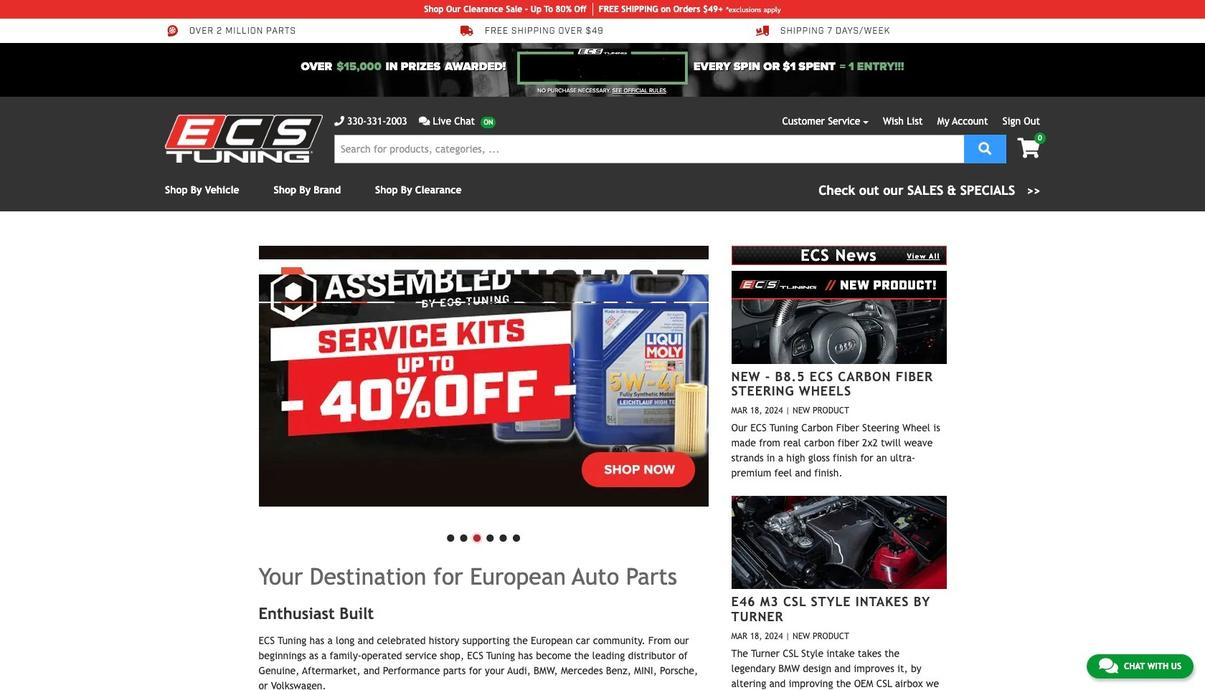 Task type: vqa. For each thing, say whether or not it's contained in the screenshot.
bottommost VALVE COVER WASHER LINK
no



Task type: locate. For each thing, give the bounding box(es) containing it.
phone image
[[334, 116, 344, 126]]

1 vertical spatial comments image
[[1099, 658, 1118, 675]]

1 horizontal spatial comments image
[[1099, 658, 1118, 675]]

generic - ecs enthusiast bundles image
[[259, 246, 708, 507]]

search image
[[979, 142, 992, 155]]

generic - abe image
[[259, 246, 708, 507], [259, 246, 708, 507], [259, 246, 708, 507]]

comments image
[[419, 116, 430, 126], [1099, 658, 1118, 675]]

0 horizontal spatial comments image
[[419, 116, 430, 126]]

ecs tuning image
[[165, 115, 323, 163]]

new - b8.5 ecs carbon fiber steering wheels image
[[731, 271, 947, 364]]

0 vertical spatial comments image
[[419, 116, 430, 126]]



Task type: describe. For each thing, give the bounding box(es) containing it.
shopping cart image
[[1018, 138, 1040, 159]]

Search text field
[[334, 135, 964, 164]]

e46 m3 csl style intakes by turner image
[[731, 497, 947, 590]]

ecs tuning 'spin to win' contest logo image
[[517, 49, 688, 85]]



